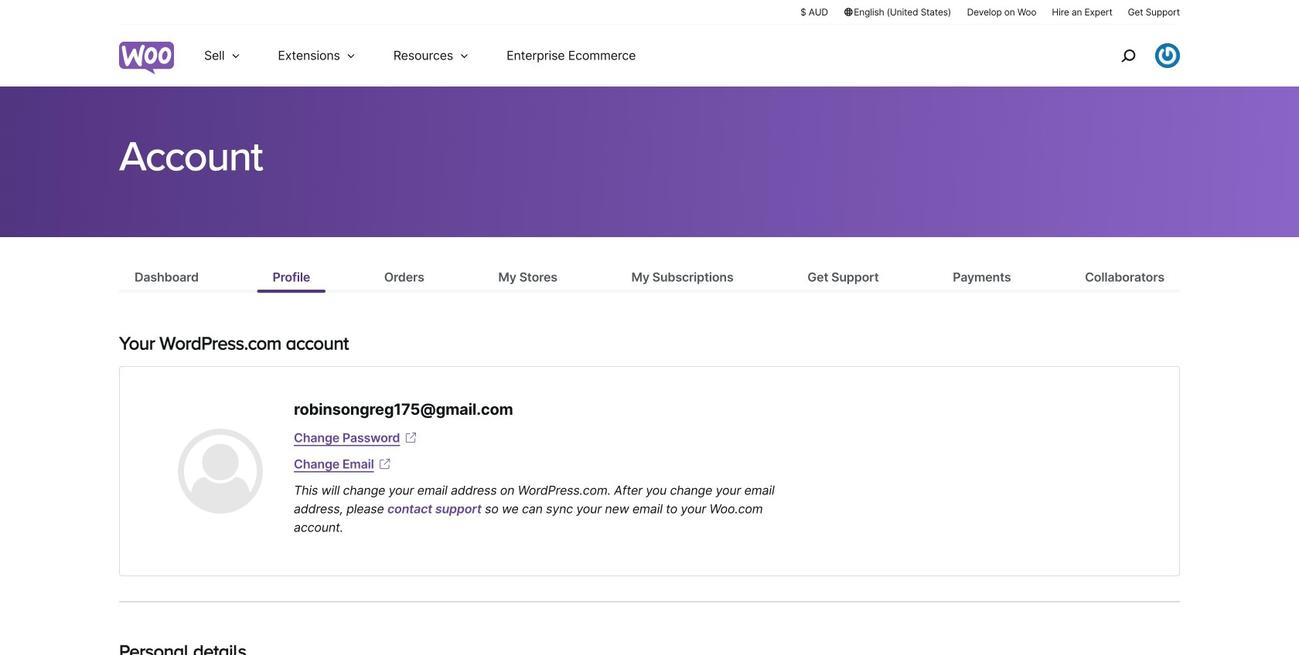 Task type: describe. For each thing, give the bounding box(es) containing it.
open account menu image
[[1155, 43, 1180, 68]]

gravatar image image
[[178, 429, 263, 514]]

search image
[[1116, 43, 1141, 68]]



Task type: locate. For each thing, give the bounding box(es) containing it.
service navigation menu element
[[1088, 31, 1180, 81]]

1 vertical spatial external link image
[[377, 457, 393, 473]]

1 horizontal spatial external link image
[[403, 431, 419, 446]]

0 horizontal spatial external link image
[[377, 457, 393, 473]]

0 vertical spatial external link image
[[403, 431, 419, 446]]

external link image
[[403, 431, 419, 446], [377, 457, 393, 473]]



Task type: vqa. For each thing, say whether or not it's contained in the screenshot.
GRAVATAR IMAGE
yes



